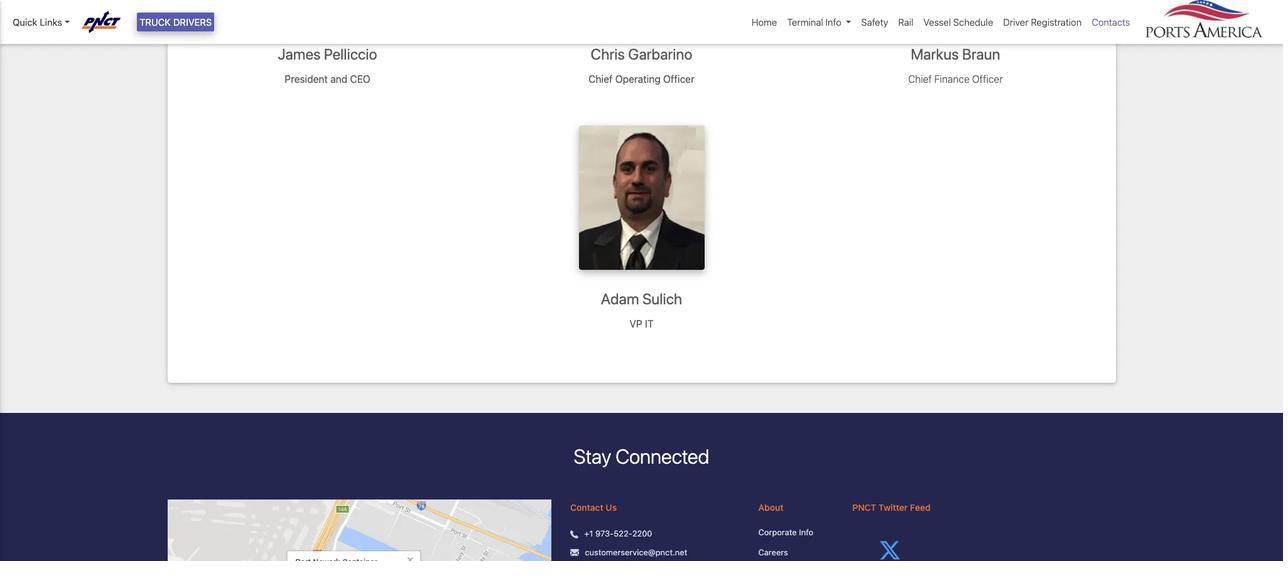 Task type: describe. For each thing, give the bounding box(es) containing it.
driver
[[1004, 16, 1029, 28]]

customerservice@pnct.net
[[585, 548, 688, 558]]

president
[[285, 73, 328, 85]]

it
[[645, 319, 654, 330]]

contacts
[[1092, 16, 1131, 28]]

registration
[[1031, 16, 1082, 28]]

contacts link
[[1087, 10, 1136, 34]]

markus braun
[[911, 45, 1001, 63]]

contact
[[571, 503, 604, 514]]

terminal info
[[788, 16, 842, 28]]

careers
[[759, 548, 788, 558]]

2200
[[633, 529, 653, 539]]

chief for markus braun
[[909, 73, 932, 85]]

driver registration link
[[999, 10, 1087, 34]]

and
[[331, 73, 348, 85]]

vp it
[[630, 319, 654, 330]]

vessel schedule link
[[919, 10, 999, 34]]

about
[[759, 503, 784, 514]]

truck
[[140, 16, 171, 28]]

james
[[278, 45, 321, 63]]

safety link
[[857, 10, 894, 34]]

522-
[[614, 529, 633, 539]]

corporate info
[[759, 528, 814, 538]]

+1
[[585, 529, 593, 539]]

+1 973-522-2200
[[585, 529, 653, 539]]

operating
[[616, 73, 661, 85]]

marcus braun image
[[893, 0, 1019, 25]]

ceo
[[350, 73, 371, 85]]

info for terminal info
[[826, 16, 842, 28]]

customerservice@pnct.net link
[[585, 547, 688, 560]]

terminal
[[788, 16, 824, 28]]

adam
[[601, 290, 639, 308]]

truck drivers link
[[137, 13, 214, 32]]

james pelliccio
[[278, 45, 377, 63]]

pelliccio
[[324, 45, 377, 63]]

officer for braun
[[973, 73, 1003, 85]]

sulich
[[643, 290, 683, 308]]

stay connected
[[574, 445, 710, 469]]

markus
[[911, 45, 959, 63]]

adam sulich image
[[579, 126, 705, 270]]

garbarino
[[628, 45, 693, 63]]

chief finance officer
[[909, 73, 1003, 85]]

terminal info link
[[783, 10, 857, 34]]

drivers
[[173, 16, 212, 28]]

quick links
[[13, 16, 62, 28]]



Task type: vqa. For each thing, say whether or not it's contained in the screenshot.
'vp'
yes



Task type: locate. For each thing, give the bounding box(es) containing it.
corporate
[[759, 528, 797, 538]]

info up careers link
[[799, 528, 814, 538]]

pnct
[[853, 503, 877, 514]]

vessel schedule
[[924, 16, 994, 28]]

officer
[[664, 73, 695, 85], [973, 73, 1003, 85]]

1 officer from the left
[[664, 73, 695, 85]]

chief for chris garbarino
[[589, 73, 613, 85]]

officer down garbarino
[[664, 73, 695, 85]]

rail
[[899, 16, 914, 28]]

us
[[606, 503, 617, 514]]

0 horizontal spatial chief
[[589, 73, 613, 85]]

chris
[[591, 45, 625, 63]]

braun
[[963, 45, 1001, 63]]

home link
[[747, 10, 783, 34]]

2 chief from the left
[[909, 73, 932, 85]]

0 horizontal spatial officer
[[664, 73, 695, 85]]

finance
[[935, 73, 970, 85]]

info for corporate info
[[799, 528, 814, 538]]

corporate info link
[[759, 527, 834, 540]]

stay
[[574, 445, 612, 469]]

truck drivers
[[140, 16, 212, 28]]

pnct twitter feed
[[853, 503, 931, 514]]

links
[[40, 16, 62, 28]]

driver registration
[[1004, 16, 1082, 28]]

twitter
[[879, 503, 908, 514]]

quick links link
[[13, 15, 70, 29]]

feed
[[911, 503, 931, 514]]

+1 973-522-2200 link
[[585, 529, 653, 541]]

chief
[[589, 73, 613, 85], [909, 73, 932, 85]]

1 vertical spatial info
[[799, 528, 814, 538]]

vp
[[630, 319, 643, 330]]

1 chief from the left
[[589, 73, 613, 85]]

1 horizontal spatial officer
[[973, 73, 1003, 85]]

vessel
[[924, 16, 951, 28]]

info right terminal
[[826, 16, 842, 28]]

chris garbarino
[[591, 45, 693, 63]]

2 officer from the left
[[973, 73, 1003, 85]]

rail link
[[894, 10, 919, 34]]

info inside 'link'
[[826, 16, 842, 28]]

safety
[[862, 16, 889, 28]]

adam sulich
[[601, 290, 683, 308]]

0 vertical spatial info
[[826, 16, 842, 28]]

chief down chris
[[589, 73, 613, 85]]

0 horizontal spatial info
[[799, 528, 814, 538]]

officer for garbarino
[[664, 73, 695, 85]]

home
[[752, 16, 778, 28]]

connected
[[616, 445, 710, 469]]

quick
[[13, 16, 37, 28]]

officer down braun
[[973, 73, 1003, 85]]

1 horizontal spatial info
[[826, 16, 842, 28]]

973-
[[596, 529, 614, 539]]

schedule
[[954, 16, 994, 28]]

1 horizontal spatial chief
[[909, 73, 932, 85]]

president and ceo
[[285, 73, 371, 85]]

info
[[826, 16, 842, 28], [799, 528, 814, 538]]

contact us
[[571, 503, 617, 514]]

careers link
[[759, 547, 834, 560]]

chief down "markus"
[[909, 73, 932, 85]]

chief operating officer
[[589, 73, 695, 85]]



